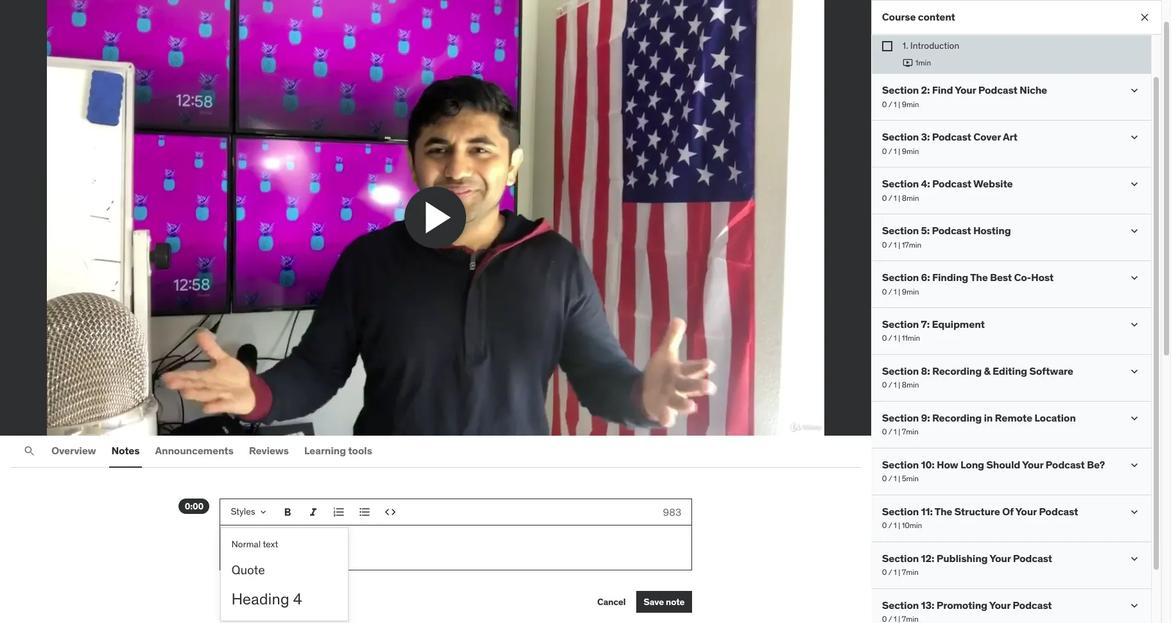 Task type: vqa. For each thing, say whether or not it's contained in the screenshot.
middle Teach
no



Task type: locate. For each thing, give the bounding box(es) containing it.
1 vertical spatial recording
[[932, 412, 982, 425]]

your right should
[[1022, 459, 1043, 471]]

17min
[[902, 240, 921, 249]]

0 inside the section 4: podcast website 0 / 1 | 8min
[[882, 193, 887, 203]]

1 9min from the top
[[902, 99, 919, 109]]

your inside section 2: find your podcast niche 0 / 1 | 9min
[[955, 84, 976, 97]]

2 vertical spatial 9min
[[902, 287, 919, 296]]

reviews button
[[246, 436, 291, 467]]

0 inside section 5: podcast hosting 0 / 1 | 17min
[[882, 240, 887, 249]]

0 vertical spatial 8min
[[902, 193, 919, 203]]

1 0 from the top
[[882, 99, 887, 109]]

5 1 from the top
[[894, 287, 897, 296]]

section inside section 5: podcast hosting 0 / 1 | 17min
[[882, 224, 919, 237]]

section left 9:
[[882, 412, 919, 425]]

3 section from the top
[[882, 177, 919, 190]]

10 section from the top
[[882, 505, 919, 518]]

0 inside section 2: find your podcast niche 0 / 1 | 9min
[[882, 99, 887, 109]]

6 0 from the top
[[882, 334, 887, 343]]

/ inside "video player" region
[[137, 415, 142, 427]]

6 | from the top
[[898, 334, 900, 343]]

9 0 from the top
[[882, 474, 887, 484]]

|
[[898, 99, 900, 109], [898, 146, 900, 156], [898, 193, 900, 203], [898, 240, 900, 249], [898, 287, 900, 296], [898, 334, 900, 343], [898, 380, 900, 390], [898, 427, 900, 437], [898, 474, 900, 484], [898, 521, 900, 531], [898, 568, 900, 577]]

0 inside the section 7: equipment 0 / 1 | 11min
[[882, 334, 887, 343]]

2 section from the top
[[882, 131, 919, 143]]

text
[[263, 539, 278, 550]]

small image
[[1128, 84, 1141, 97], [1128, 272, 1141, 285], [1128, 319, 1141, 331], [1128, 553, 1141, 566]]

7min up 5min
[[902, 427, 918, 437]]

9min up section 7: equipment dropdown button
[[902, 287, 919, 296]]

0 inside section 3: podcast cover art 0 / 1 | 9min
[[882, 146, 887, 156]]

section inside dropdown button
[[882, 599, 919, 612]]

0 vertical spatial 0:00
[[117, 415, 136, 427]]

mute image
[[720, 413, 736, 429]]

2 7min from the top
[[902, 568, 918, 577]]

0:00 inside "video player" region
[[117, 415, 136, 427]]

to
[[267, 535, 277, 548]]

4
[[293, 590, 302, 609]]

go to next lecture image
[[852, 207, 873, 228]]

2 8min from the top
[[902, 380, 919, 390]]

1 vertical spatial 9min
[[902, 146, 919, 156]]

play introduction image
[[903, 58, 913, 68]]

6 small image from the top
[[1128, 459, 1141, 472]]

10 0 from the top
[[882, 521, 887, 531]]

section inside section 10: how long should your podcast be? 0 / 1 | 5min
[[882, 459, 919, 471]]

section left 6:
[[882, 271, 919, 284]]

section left the 8:
[[882, 365, 919, 378]]

section inside the section 7: equipment 0 / 1 | 11min
[[882, 318, 919, 331]]

8 small image from the top
[[1128, 600, 1141, 613]]

10 | from the top
[[898, 521, 900, 531]]

section inside section 9: recording in remote location 0 / 1 | 7min
[[882, 412, 919, 425]]

5 0 from the top
[[882, 287, 887, 296]]

save note
[[644, 596, 685, 608]]

styles
[[231, 506, 255, 518]]

cover
[[973, 131, 1001, 143]]

long
[[960, 459, 984, 471]]

podcast
[[978, 84, 1017, 97], [932, 131, 971, 143], [932, 177, 971, 190], [932, 224, 971, 237], [1046, 459, 1085, 471], [1039, 505, 1078, 518], [1013, 552, 1052, 565], [1013, 599, 1052, 612]]

quote button
[[221, 556, 348, 584]]

section
[[882, 84, 919, 97], [882, 131, 919, 143], [882, 177, 919, 190], [882, 224, 919, 237], [882, 271, 919, 284], [882, 318, 919, 331], [882, 365, 919, 378], [882, 412, 919, 425], [882, 459, 919, 471], [882, 505, 919, 518], [882, 552, 919, 565], [882, 599, 919, 612]]

section for section 12: publishing your podcast
[[882, 552, 919, 565]]

announcements button
[[152, 436, 236, 467]]

1 inside section 5: podcast hosting 0 / 1 | 17min
[[894, 240, 897, 249]]

9 section from the top
[[882, 459, 919, 471]]

finding
[[932, 271, 968, 284]]

5 | from the top
[[898, 287, 900, 296]]

2 small image from the top
[[1128, 178, 1141, 191]]

2 0 from the top
[[882, 146, 887, 156]]

3 1 from the top
[[894, 193, 897, 203]]

0 vertical spatial 7min
[[902, 427, 918, 437]]

section 4: podcast website button
[[882, 177, 1013, 190]]

5 section from the top
[[882, 271, 919, 284]]

1.
[[903, 40, 908, 51]]

recording left in
[[932, 412, 982, 425]]

8min down section 4: podcast website dropdown button
[[902, 193, 919, 203]]

3 small image from the top
[[1128, 225, 1141, 238]]

section left 4:
[[882, 177, 919, 190]]

section inside section 8: recording & editing software 0 / 1 | 8min
[[882, 365, 919, 378]]

8min
[[902, 193, 919, 203], [902, 380, 919, 390]]

/ inside section 2: find your podcast niche 0 / 1 | 9min
[[888, 99, 892, 109]]

8 | from the top
[[898, 427, 900, 437]]

2 | from the top
[[898, 146, 900, 156]]

9min down play introduction "image" in the top of the page
[[902, 99, 919, 109]]

7min inside section 9: recording in remote location 0 / 1 | 7min
[[902, 427, 918, 437]]

notes button
[[109, 436, 142, 467]]

2 small image from the top
[[1128, 272, 1141, 285]]

4 small image from the top
[[1128, 365, 1141, 378]]

section 2: find your podcast niche button
[[882, 84, 1047, 97]]

the
[[970, 271, 988, 284], [935, 505, 952, 518]]

2 9min from the top
[[902, 146, 919, 156]]

add note image
[[171, 413, 186, 429]]

9min down section 3: podcast cover art dropdown button
[[902, 146, 919, 156]]

learning
[[304, 445, 346, 457]]

small image for section 11: the structure of your podcast
[[1128, 506, 1141, 519]]

1 | from the top
[[898, 99, 900, 109]]

| inside 'section 11: the structure of your podcast 0 / 1 | 10min'
[[898, 521, 900, 531]]

quote
[[231, 562, 265, 578]]

1 8min from the top
[[902, 193, 919, 203]]

1 1 from the top
[[894, 99, 897, 109]]

| inside section 2: find your podcast niche 0 / 1 | 9min
[[898, 99, 900, 109]]

8:
[[921, 365, 930, 378]]

1 recording from the top
[[932, 365, 982, 378]]

1:05
[[144, 415, 161, 427]]

section left the 2:
[[882, 84, 919, 97]]

12:
[[921, 552, 934, 565]]

settings image
[[793, 413, 809, 429]]

1 inside section 8: recording & editing software 0 / 1 | 8min
[[894, 380, 897, 390]]

1 inside the section 7: equipment 0 / 1 | 11min
[[894, 334, 897, 343]]

your right 'of'
[[1015, 505, 1037, 518]]

transcript in sidebar region image
[[745, 413, 760, 429]]

overview button
[[49, 436, 99, 467]]

recording inside section 8: recording & editing software 0 / 1 | 8min
[[932, 365, 982, 378]]

the right 11: at the bottom right of the page
[[935, 505, 952, 518]]

co-
[[1014, 271, 1031, 284]]

hosting
[[973, 224, 1011, 237]]

8min down 11min
[[902, 380, 919, 390]]

video player region
[[0, 0, 872, 436]]

11 0 from the top
[[882, 568, 887, 577]]

section 7: equipment 0 / 1 | 11min
[[882, 318, 985, 343]]

your right publishing
[[989, 552, 1011, 565]]

1 vertical spatial the
[[935, 505, 952, 518]]

1 small image from the top
[[1128, 84, 1141, 97]]

3:
[[921, 131, 930, 143]]

section inside 'section 11: the structure of your podcast 0 / 1 | 10min'
[[882, 505, 919, 518]]

small image for section 2: find your podcast niche
[[1128, 84, 1141, 97]]

your right promoting at the bottom
[[989, 599, 1011, 612]]

7 1 from the top
[[894, 380, 897, 390]]

the left best
[[970, 271, 988, 284]]

6 section from the top
[[882, 318, 919, 331]]

section 12: publishing your podcast button
[[882, 552, 1052, 565]]

7 | from the top
[[898, 380, 900, 390]]

equipment
[[932, 318, 985, 331]]

in
[[984, 412, 993, 425]]

section inside section 2: find your podcast niche 0 / 1 | 9min
[[882, 84, 919, 97]]

12 section from the top
[[882, 599, 919, 612]]

4 1 from the top
[[894, 240, 897, 249]]

section left 13:
[[882, 599, 919, 612]]

your right find
[[955, 84, 976, 97]]

section inside section 3: podcast cover art 0 / 1 | 9min
[[882, 131, 919, 143]]

11:
[[921, 505, 933, 518]]

0:00 right forward 5 seconds image on the bottom of the page
[[117, 415, 136, 427]]

3 9min from the top
[[902, 287, 919, 296]]

4 | from the top
[[898, 240, 900, 249]]

11 section from the top
[[882, 552, 919, 565]]

1 inside section 6: finding the best co-host 0 / 1 | 9min
[[894, 287, 897, 296]]

8 1 from the top
[[894, 427, 897, 437]]

section inside section 12: publishing your podcast 0 / 1 | 7min
[[882, 552, 919, 565]]

small image for section 6: finding the best co-host
[[1128, 272, 1141, 285]]

1 section from the top
[[882, 84, 919, 97]]

section up 17min
[[882, 224, 919, 237]]

1 inside section 12: publishing your podcast 0 / 1 | 7min
[[894, 568, 897, 577]]

2 1 from the top
[[894, 146, 897, 156]]

section 5: podcast hosting 0 / 1 | 17min
[[882, 224, 1011, 249]]

1 horizontal spatial the
[[970, 271, 988, 284]]

1 small image from the top
[[1128, 131, 1141, 144]]

section 9: recording in remote location 0 / 1 | 7min
[[882, 412, 1076, 437]]

0:00
[[117, 415, 136, 427], [185, 501, 204, 512]]

section for section 11: the structure of your podcast
[[882, 505, 919, 518]]

section 12: publishing your podcast 0 / 1 | 7min
[[882, 552, 1052, 577]]

section inside the section 4: podcast website 0 / 1 | 8min
[[882, 177, 919, 190]]

9 | from the top
[[898, 474, 900, 484]]

your for publishing
[[989, 552, 1011, 565]]

section for section 3: podcast cover art
[[882, 131, 919, 143]]

3 small image from the top
[[1128, 319, 1141, 331]]

your for find
[[955, 84, 976, 97]]

subtitles image
[[769, 413, 784, 429]]

0:00 / 1:05
[[117, 415, 161, 427]]

0 vertical spatial the
[[970, 271, 988, 284]]

1 vertical spatial 7min
[[902, 568, 918, 577]]

9min
[[902, 99, 919, 109], [902, 146, 919, 156], [902, 287, 919, 296]]

7 small image from the top
[[1128, 506, 1141, 519]]

section inside section 6: finding the best co-host 0 / 1 | 9min
[[882, 271, 919, 284]]

course content
[[882, 11, 955, 23]]

0:00 for 0:00 / 1:05
[[117, 415, 136, 427]]

9 1 from the top
[[894, 474, 897, 484]]

9min inside section 2: find your podcast niche 0 / 1 | 9min
[[902, 99, 919, 109]]

of
[[1002, 505, 1014, 518]]

podcast inside section 2: find your podcast niche 0 / 1 | 9min
[[978, 84, 1017, 97]]

0 inside section 10: how long should your podcast be? 0 / 1 | 5min
[[882, 474, 887, 484]]

0 inside section 12: publishing your podcast 0 / 1 | 7min
[[882, 568, 887, 577]]

small image
[[1128, 131, 1141, 144], [1128, 178, 1141, 191], [1128, 225, 1141, 238], [1128, 365, 1141, 378], [1128, 412, 1141, 425], [1128, 459, 1141, 472], [1128, 506, 1141, 519], [1128, 600, 1141, 613]]

8 0 from the top
[[882, 427, 887, 437]]

4 small image from the top
[[1128, 553, 1141, 566]]

small image for section 12: publishing your podcast
[[1128, 553, 1141, 566]]

0:00 left styles
[[185, 501, 204, 512]]

3 | from the top
[[898, 193, 900, 203]]

your inside 'section 11: the structure of your podcast 0 / 1 | 10min'
[[1015, 505, 1037, 518]]

section up 5min
[[882, 459, 919, 471]]

Excited to begin! text field
[[220, 526, 692, 571]]

section left 3:
[[882, 131, 919, 143]]

section for section 8: recording & editing software
[[882, 365, 919, 378]]

7 section from the top
[[882, 365, 919, 378]]

section for section 4: podcast website
[[882, 177, 919, 190]]

editing
[[993, 365, 1027, 378]]

5 small image from the top
[[1128, 412, 1141, 425]]

section up 10min
[[882, 505, 919, 518]]

location
[[1034, 412, 1076, 425]]

podcast inside section 3: podcast cover art 0 / 1 | 9min
[[932, 131, 971, 143]]

0
[[882, 99, 887, 109], [882, 146, 887, 156], [882, 193, 887, 203], [882, 240, 887, 249], [882, 287, 887, 296], [882, 334, 887, 343], [882, 380, 887, 390], [882, 427, 887, 437], [882, 474, 887, 484], [882, 521, 887, 531], [882, 568, 887, 577]]

small image for section 7: equipment
[[1128, 319, 1141, 331]]

section left 12:
[[882, 552, 919, 565]]

/ inside section 3: podcast cover art 0 / 1 | 9min
[[888, 146, 892, 156]]

1x
[[68, 415, 76, 427]]

recording for 8:
[[932, 365, 982, 378]]

0 horizontal spatial the
[[935, 505, 952, 518]]

overview
[[51, 445, 96, 457]]

8 section from the top
[[882, 412, 919, 425]]

0 inside 'section 11: the structure of your podcast 0 / 1 | 10min'
[[882, 521, 887, 531]]

11 1 from the top
[[894, 568, 897, 577]]

be?
[[1087, 459, 1105, 471]]

small image for section 13: promoting your podcast
[[1128, 600, 1141, 613]]

your inside dropdown button
[[989, 599, 1011, 612]]

section 10: how long should your podcast be? button
[[882, 459, 1105, 472]]

section up 11min
[[882, 318, 919, 331]]

6 1 from the top
[[894, 334, 897, 343]]

recording left '&' in the right of the page
[[932, 365, 982, 378]]

10 1 from the top
[[894, 521, 897, 531]]

4 0 from the top
[[882, 240, 887, 249]]

excited to begin!
[[231, 535, 308, 548]]

your inside section 12: publishing your podcast 0 / 1 | 7min
[[989, 552, 1011, 565]]

styles button
[[220, 499, 275, 525]]

sidebar element
[[871, 0, 1161, 623]]

1 vertical spatial 0:00
[[185, 501, 204, 512]]

small image for section 4: podcast website
[[1128, 178, 1141, 191]]

7 0 from the top
[[882, 380, 887, 390]]

0 vertical spatial recording
[[932, 365, 982, 378]]

4 section from the top
[[882, 224, 919, 237]]

publishing
[[937, 552, 988, 565]]

2 recording from the top
[[932, 412, 982, 425]]

1 vertical spatial 8min
[[902, 380, 919, 390]]

/ inside 'section 11: the structure of your podcast 0 / 1 | 10min'
[[888, 521, 892, 531]]

0 vertical spatial 9min
[[902, 99, 919, 109]]

| inside the section 4: podcast website 0 / 1 | 8min
[[898, 193, 900, 203]]

7min down 10min
[[902, 568, 918, 577]]

your
[[955, 84, 976, 97], [1022, 459, 1043, 471], [1015, 505, 1037, 518], [989, 552, 1011, 565], [989, 599, 1011, 612]]

recording inside section 9: recording in remote location 0 / 1 | 7min
[[932, 412, 982, 425]]

1 7min from the top
[[902, 427, 918, 437]]

/ inside section 10: how long should your podcast be? 0 / 1 | 5min
[[888, 474, 892, 484]]

bold image
[[281, 506, 294, 519]]

0 horizontal spatial 0:00
[[117, 415, 136, 427]]

3 0 from the top
[[882, 193, 887, 203]]

recording
[[932, 365, 982, 378], [932, 412, 982, 425]]

11 | from the top
[[898, 568, 900, 577]]

learning tools
[[304, 445, 372, 457]]

small image for section 3: podcast cover art
[[1128, 131, 1141, 144]]

1 horizontal spatial 0:00
[[185, 501, 204, 512]]



Task type: describe. For each thing, give the bounding box(es) containing it.
notes
[[111, 445, 140, 457]]

9:
[[921, 412, 930, 425]]

| inside section 5: podcast hosting 0 / 1 | 17min
[[898, 240, 900, 249]]

niche
[[1020, 84, 1047, 97]]

section 3: podcast cover art button
[[882, 131, 1017, 144]]

cancel
[[597, 596, 626, 608]]

/ inside the section 7: equipment 0 / 1 | 11min
[[888, 334, 892, 343]]

section for section 10: how long should your podcast be?
[[882, 459, 919, 471]]

5min
[[902, 474, 919, 484]]

section 6: finding the best co-host 0 / 1 | 9min
[[882, 271, 1054, 296]]

forward 5 seconds image
[[93, 413, 109, 429]]

| inside section 6: finding the best co-host 0 / 1 | 9min
[[898, 287, 900, 296]]

the inside section 6: finding the best co-host 0 / 1 | 9min
[[970, 271, 988, 284]]

normal text button
[[221, 534, 348, 556]]

code image
[[384, 506, 397, 519]]

should
[[986, 459, 1020, 471]]

podcast inside section 5: podcast hosting 0 / 1 | 17min
[[932, 224, 971, 237]]

| inside section 9: recording in remote location 0 / 1 | 7min
[[898, 427, 900, 437]]

numbers image
[[332, 506, 345, 519]]

search image
[[23, 445, 36, 458]]

bullets image
[[358, 506, 371, 519]]

10:
[[921, 459, 935, 471]]

| inside section 12: publishing your podcast 0 / 1 | 7min
[[898, 568, 900, 577]]

&
[[984, 365, 990, 378]]

how
[[937, 459, 958, 471]]

content
[[918, 11, 955, 23]]

podcast inside section 10: how long should your podcast be? 0 / 1 | 5min
[[1046, 459, 1085, 471]]

podcast inside the section 4: podcast website 0 / 1 | 8min
[[932, 177, 971, 190]]

11min
[[902, 334, 920, 343]]

your for promoting
[[989, 599, 1011, 612]]

1 inside 'section 11: the structure of your podcast 0 / 1 | 10min'
[[894, 521, 897, 531]]

section 4: podcast website 0 / 1 | 8min
[[882, 177, 1013, 203]]

7min inside section 12: publishing your podcast 0 / 1 | 7min
[[902, 568, 918, 577]]

section 13: promoting your podcast button
[[882, 599, 1052, 612]]

podcast inside section 12: publishing your podcast 0 / 1 | 7min
[[1013, 552, 1052, 565]]

learning tools button
[[302, 436, 375, 467]]

1 inside section 10: how long should your podcast be? 0 / 1 | 5min
[[894, 474, 897, 484]]

section 6: finding the best co-host button
[[882, 271, 1054, 284]]

1 inside section 2: find your podcast niche 0 / 1 | 9min
[[894, 99, 897, 109]]

note
[[666, 596, 685, 608]]

remote
[[995, 412, 1032, 425]]

9min inside section 6: finding the best co-host 0 / 1 | 9min
[[902, 287, 919, 296]]

section 9: recording in remote location button
[[882, 412, 1076, 425]]

section 8: recording & editing software button
[[882, 365, 1073, 378]]

section 2: find your podcast niche 0 / 1 | 9min
[[882, 84, 1047, 109]]

fullscreen image
[[820, 413, 836, 429]]

section 11: the structure of your podcast 0 / 1 | 10min
[[882, 505, 1078, 531]]

host
[[1031, 271, 1054, 284]]

promoting
[[937, 599, 987, 612]]

/ inside section 6: finding the best co-host 0 / 1 | 9min
[[888, 287, 892, 296]]

reviews
[[249, 445, 289, 457]]

section for section 7: equipment
[[882, 318, 919, 331]]

announcements
[[155, 445, 234, 457]]

course
[[882, 11, 916, 23]]

structure
[[954, 505, 1000, 518]]

find
[[932, 84, 953, 97]]

5:
[[921, 224, 930, 237]]

| inside section 10: how long should your podcast be? 0 / 1 | 5min
[[898, 474, 900, 484]]

0 inside section 9: recording in remote location 0 / 1 | 7min
[[882, 427, 887, 437]]

| inside section 8: recording & editing software 0 / 1 | 8min
[[898, 380, 900, 390]]

your inside section 10: how long should your podcast be? 0 / 1 | 5min
[[1022, 459, 1043, 471]]

section for section 5: podcast hosting
[[882, 224, 919, 237]]

cancel button
[[597, 591, 626, 613]]

recording for 9:
[[932, 412, 982, 425]]

/ inside section 8: recording & editing software 0 / 1 | 8min
[[888, 380, 892, 390]]

heading 4
[[231, 590, 302, 609]]

save note button
[[636, 591, 692, 613]]

/ inside section 9: recording in remote location 0 / 1 | 7min
[[888, 427, 892, 437]]

983
[[663, 506, 681, 519]]

normal text
[[231, 539, 278, 550]]

0 inside section 8: recording & editing software 0 / 1 | 8min
[[882, 380, 887, 390]]

6:
[[921, 271, 930, 284]]

xsmall image
[[882, 41, 892, 51]]

0:00 for 0:00
[[185, 501, 204, 512]]

1. introduction
[[903, 40, 959, 51]]

| inside section 3: podcast cover art 0 / 1 | 9min
[[898, 146, 900, 156]]

rewind 5 seconds image
[[35, 413, 51, 429]]

8min inside the section 4: podcast website 0 / 1 | 8min
[[902, 193, 919, 203]]

1 inside section 9: recording in remote location 0 / 1 | 7min
[[894, 427, 897, 437]]

normal
[[231, 539, 261, 550]]

introduction
[[910, 40, 959, 51]]

heading 4 button
[[221, 584, 348, 616]]

section 10: how long should your podcast be? 0 / 1 | 5min
[[882, 459, 1105, 484]]

/ inside section 12: publishing your podcast 0 / 1 | 7min
[[888, 568, 892, 577]]

tools
[[348, 445, 372, 457]]

section 3: podcast cover art 0 / 1 | 9min
[[882, 131, 1017, 156]]

/ inside section 5: podcast hosting 0 / 1 | 17min
[[888, 240, 892, 249]]

italic image
[[307, 506, 319, 519]]

13:
[[921, 599, 934, 612]]

1min
[[915, 58, 931, 67]]

begin!
[[279, 535, 308, 548]]

software
[[1029, 365, 1073, 378]]

small image for section 5: podcast hosting
[[1128, 225, 1141, 238]]

xsmall image
[[258, 507, 268, 517]]

section 13: promoting your podcast
[[882, 599, 1052, 612]]

podcast inside dropdown button
[[1013, 599, 1052, 612]]

the inside 'section 11: the structure of your podcast 0 / 1 | 10min'
[[935, 505, 952, 518]]

progress bar slider
[[8, 395, 863, 410]]

heading
[[231, 590, 289, 609]]

8min inside section 8: recording & editing software 0 / 1 | 8min
[[902, 380, 919, 390]]

website
[[973, 177, 1013, 190]]

1 inside the section 4: podcast website 0 / 1 | 8min
[[894, 193, 897, 203]]

section 8: recording & editing software 0 / 1 | 8min
[[882, 365, 1073, 390]]

small image for section 9: recording in remote location
[[1128, 412, 1141, 425]]

excited
[[231, 535, 265, 548]]

art
[[1003, 131, 1017, 143]]

best
[[990, 271, 1012, 284]]

section for section 9: recording in remote location
[[882, 412, 919, 425]]

section 5: podcast hosting button
[[882, 224, 1011, 237]]

0 inside section 6: finding the best co-host 0 / 1 | 9min
[[882, 287, 887, 296]]

small image for section 10: how long should your podcast be?
[[1128, 459, 1141, 472]]

9min inside section 3: podcast cover art 0 / 1 | 9min
[[902, 146, 919, 156]]

2:
[[921, 84, 930, 97]]

small image for section 8: recording & editing software
[[1128, 365, 1141, 378]]

7:
[[921, 318, 930, 331]]

1 inside section 3: podcast cover art 0 / 1 | 9min
[[894, 146, 897, 156]]

| inside the section 7: equipment 0 / 1 | 11min
[[898, 334, 900, 343]]

/ inside the section 4: podcast website 0 / 1 | 8min
[[888, 193, 892, 203]]

section for section 6: finding the best co-host
[[882, 271, 919, 284]]

section for section 2: find your podcast niche
[[882, 84, 919, 97]]

play video image
[[418, 197, 459, 238]]

10min
[[902, 521, 922, 531]]

section 11: the structure of your podcast button
[[882, 505, 1078, 518]]

save
[[644, 596, 664, 608]]

close course content sidebar image
[[1138, 11, 1151, 24]]

podcast inside 'section 11: the structure of your podcast 0 / 1 | 10min'
[[1039, 505, 1078, 518]]



